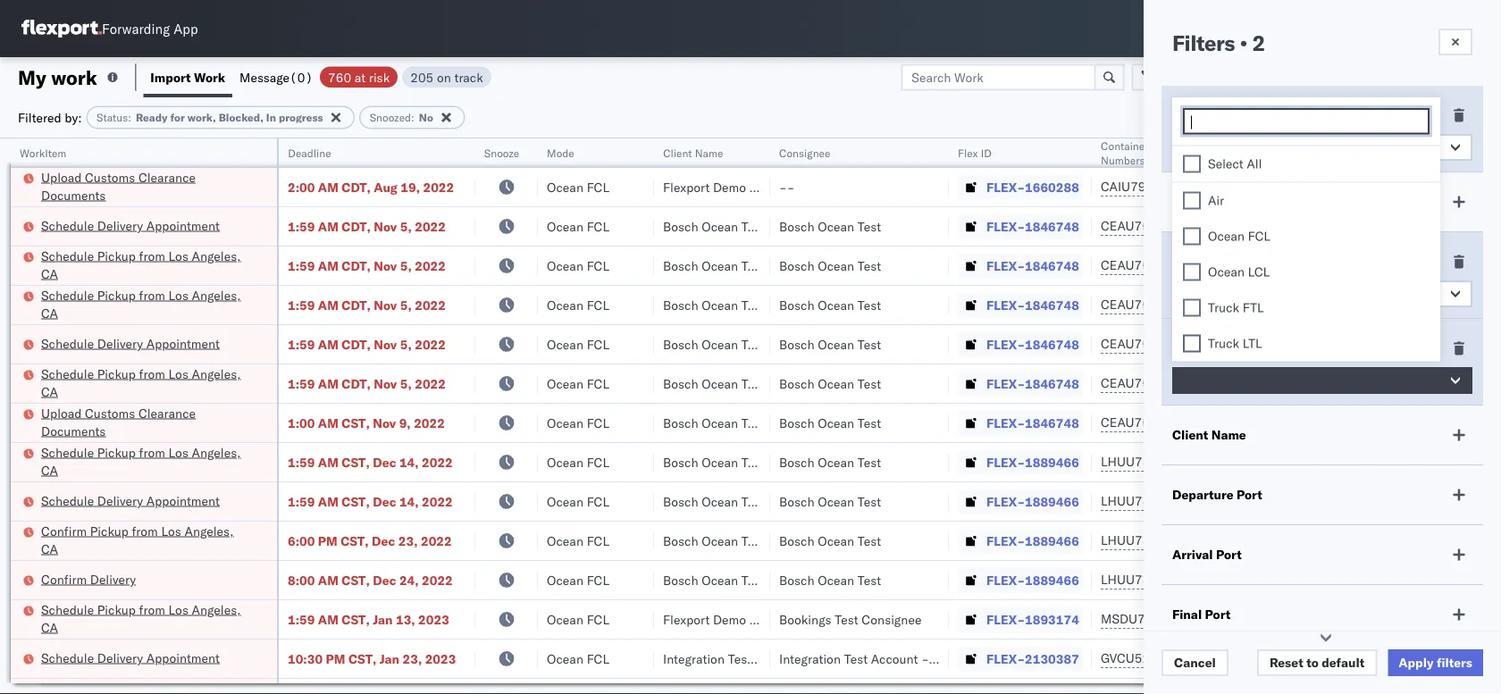 Task type: locate. For each thing, give the bounding box(es) containing it.
5 5, from the top
[[400, 376, 412, 392]]

ca for 4th schedule pickup from los angeles, ca button from the bottom of the page 'schedule pickup from los angeles, ca' link
[[41, 305, 58, 321]]

1 vertical spatial documents
[[41, 423, 106, 439]]

4 sav from the top
[[1482, 297, 1502, 313]]

status up 3
[[1173, 107, 1212, 123]]

760
[[328, 69, 351, 85]]

7 flex- from the top
[[987, 415, 1026, 431]]

integration
[[780, 651, 841, 667]]

schedule delivery appointment button for 10:30 pm cst, jan 23, 2023
[[41, 650, 220, 669]]

blocked,
[[219, 111, 264, 124]]

4 ca from the top
[[41, 463, 58, 478]]

cst, up 6:00 pm cst, dec 23, 2022
[[342, 494, 370, 510]]

customs
[[85, 169, 135, 185], [85, 405, 135, 421]]

0 vertical spatial port
[[1237, 487, 1263, 503]]

upload for 2:00 am cdt, aug 19, 2022
[[41, 169, 82, 185]]

flex-1893174
[[987, 612, 1080, 628]]

0 horizontal spatial :
[[128, 111, 131, 124]]

flex-2130387 button
[[958, 647, 1083, 672], [958, 647, 1083, 672]]

0 horizontal spatial status
[[97, 111, 128, 124]]

1 customs from the top
[[85, 169, 135, 185]]

2 uetu5238478 from the top
[[1197, 494, 1284, 509]]

0 horizontal spatial numbers
[[1101, 153, 1146, 167]]

2 : from the left
[[411, 111, 415, 124]]

demo left bookings
[[713, 612, 747, 628]]

snoozed up truck ftl
[[1173, 254, 1224, 270]]

select
[[1209, 156, 1244, 172]]

1 1889466 from the top
[[1026, 455, 1080, 470]]

1 vertical spatial 14,
[[400, 494, 419, 510]]

delivery inside button
[[90, 572, 136, 587]]

pickup
[[97, 248, 136, 264], [97, 287, 136, 303], [97, 366, 136, 382], [97, 445, 136, 460], [90, 523, 129, 539], [97, 602, 136, 618]]

hlxu6269489, down air
[[1196, 218, 1288, 234]]

status for status : ready for work, blocked, in progress
[[97, 111, 128, 124]]

lhuu7894563, uetu5238478 down departure
[[1101, 533, 1284, 548]]

lhuu7894563, uetu5238478 up arrival
[[1101, 494, 1284, 509]]

cst,
[[342, 415, 370, 431], [342, 455, 370, 470], [342, 494, 370, 510], [341, 533, 369, 549], [342, 573, 370, 588], [342, 612, 370, 628], [349, 651, 377, 667]]

ceau7522281, hlxu6269489, hlxu8034992 down truck ltl
[[1101, 375, 1379, 391]]

apply filters
[[1399, 655, 1473, 671]]

uetu5238478 up the arrival port
[[1197, 494, 1284, 509]]

from for 'schedule pickup from los angeles, ca' link related to third schedule pickup from los angeles, ca button from the bottom
[[139, 366, 165, 382]]

1 horizontal spatial client
[[1173, 427, 1209, 443]]

9 am from the top
[[318, 494, 339, 510]]

: for snoozed
[[411, 111, 415, 124]]

upload customs clearance documents link for 1:00 am cst, nov 9, 2022
[[41, 405, 254, 440]]

on
[[437, 69, 451, 85]]

1 upload customs clearance documents from the top
[[41, 169, 196, 203]]

abcdefg78456546 up departure port
[[1218, 455, 1338, 470]]

no inside button
[[1193, 286, 1209, 302]]

1 horizontal spatial :
[[411, 111, 415, 124]]

8:00 am cst, dec 24, 2022
[[288, 573, 453, 588]]

lhuu7894563, uetu5238478 down arrival
[[1101, 572, 1284, 588]]

lhuu7894563, uetu5238478
[[1101, 454, 1284, 470], [1101, 494, 1284, 509], [1101, 533, 1284, 548], [1101, 572, 1284, 588]]

ca for 'schedule pickup from los angeles, ca' link related to third schedule pickup from los angeles, ca button from the bottom
[[41, 384, 58, 400]]

port right departure
[[1237, 487, 1263, 503]]

0 vertical spatial name
[[695, 146, 724, 160]]

2:00
[[288, 179, 315, 195]]

fcl for 'schedule pickup from los angeles, ca' link associated with second schedule pickup from los angeles, ca button from the bottom of the page
[[587, 455, 610, 470]]

file exception button
[[1170, 64, 1292, 91], [1170, 64, 1292, 91]]

am
[[318, 179, 339, 195], [318, 219, 339, 234], [318, 258, 339, 274], [318, 297, 339, 313], [318, 337, 339, 352], [318, 376, 339, 392], [318, 415, 339, 431], [318, 455, 339, 470], [318, 494, 339, 510], [318, 573, 339, 588], [318, 612, 339, 628]]

0 horizontal spatial client
[[663, 146, 692, 160]]

all
[[1247, 156, 1263, 172]]

1 vertical spatial jan
[[380, 651, 400, 667]]

flexport demo consignee up integration
[[663, 612, 810, 628]]

1 vertical spatial flexport
[[663, 612, 710, 628]]

appointment for 1:59 am cdt, nov 5, 2022
[[146, 218, 220, 233]]

snoozed for snoozed : no
[[370, 111, 411, 124]]

from for confirm pickup from los angeles, ca 'link'
[[132, 523, 158, 539]]

resize handle column header for consignee
[[928, 139, 949, 695]]

consignee up --
[[780, 146, 831, 160]]

1846748
[[1026, 219, 1080, 234], [1026, 258, 1080, 274], [1026, 297, 1080, 313], [1026, 337, 1080, 352], [1026, 376, 1080, 392], [1026, 415, 1080, 431]]

client name button
[[654, 142, 753, 160]]

hlxu6269489,
[[1196, 218, 1288, 234], [1196, 257, 1288, 273], [1196, 297, 1288, 312], [1196, 336, 1288, 352], [1196, 375, 1288, 391], [1196, 415, 1288, 430]]

ceau7522281, hlxu6269489, hlxu8034992 down ocean lcl
[[1101, 297, 1379, 312]]

0 horizontal spatial client name
[[663, 146, 724, 160]]

jaehyung
[[1441, 651, 1494, 667]]

4 hlxu8034992 from the top
[[1291, 336, 1379, 352]]

2 lhuu7894563, uetu5238478 from the top
[[1101, 494, 1284, 509]]

1 am from the top
[[318, 179, 339, 195]]

pm
[[318, 533, 338, 549], [326, 651, 345, 667]]

schedule delivery appointment button for 1:59 am cdt, nov 5, 2022
[[41, 217, 220, 236]]

angeles, for 4th schedule pickup from los angeles, ca button from the bottom of the page
[[192, 287, 241, 303]]

lhuu7894563, up arrival
[[1101, 494, 1194, 509]]

jan down 13,
[[380, 651, 400, 667]]

truck left ltl
[[1209, 336, 1240, 351]]

upload customs clearance documents for 2:00 am cdt, aug 19, 2022
[[41, 169, 196, 203]]

consignee
[[780, 146, 831, 160], [750, 179, 810, 195], [750, 612, 810, 628], [862, 612, 922, 628]]

1 ca from the top
[[41, 266, 58, 282]]

0 horizontal spatial risk
[[369, 69, 390, 85]]

schedule delivery appointment for 1:59 am cst, dec 14, 2022
[[41, 493, 220, 509]]

abcdefg78456546 down departure port
[[1218, 533, 1338, 549]]

upload for 1:00 am cst, nov 9, 2022
[[41, 405, 82, 421]]

import work
[[151, 69, 225, 85]]

flex id
[[958, 146, 992, 160]]

list box
[[1173, 146, 1441, 362]]

0 vertical spatial 23,
[[399, 533, 418, 549]]

14, down 9,
[[400, 455, 419, 470]]

ca inside confirm pickup from los angeles, ca
[[41, 541, 58, 557]]

angeles,
[[192, 248, 241, 264], [192, 287, 241, 303], [192, 366, 241, 382], [192, 445, 241, 460], [185, 523, 234, 539], [192, 602, 241, 618]]

resize handle column header for container numbers
[[1187, 139, 1209, 695]]

1 vertical spatial upload customs clearance documents
[[41, 405, 196, 439]]

angeles, for fifth schedule pickup from los angeles, ca button from the bottom of the page
[[192, 248, 241, 264]]

5 ca from the top
[[41, 541, 58, 557]]

5 schedule pickup from los angeles, ca button from the top
[[41, 601, 254, 639]]

from for 'schedule pickup from los angeles, ca' link associated with second schedule pickup from los angeles, ca button from the bottom of the page
[[139, 445, 165, 460]]

truck left ftl
[[1209, 300, 1240, 316]]

6 am from the top
[[318, 376, 339, 392]]

hlxu6269489, down truck ftl
[[1196, 336, 1288, 352]]

resize handle column header for mode
[[633, 139, 654, 695]]

lhuu7894563, up departure
[[1101, 454, 1194, 470]]

cancel button
[[1162, 650, 1229, 677]]

5 hlxu6269489, from the top
[[1196, 375, 1288, 391]]

list box containing select all
[[1173, 146, 1441, 362]]

message
[[240, 69, 290, 85]]

flexport demo consignee
[[663, 179, 810, 195], [663, 612, 810, 628]]

port right arrival
[[1217, 547, 1242, 563]]

hlxu6269489, down truck ltl
[[1196, 375, 1288, 391]]

actions
[[1448, 146, 1485, 160]]

demo down client name button
[[713, 179, 747, 195]]

2 5, from the top
[[400, 258, 412, 274]]

ymluw236679313
[[1218, 179, 1333, 195]]

numbers down container
[[1101, 153, 1146, 167]]

cancel
[[1175, 655, 1217, 671]]

3 schedule delivery appointment button from the top
[[41, 492, 220, 512]]

Search Shipments (/) text field
[[1160, 15, 1332, 42]]

numbers inside container numbers
[[1101, 153, 1146, 167]]

filters
[[1438, 655, 1473, 671]]

status
[[1173, 107, 1212, 123], [97, 111, 128, 124]]

id
[[981, 146, 992, 160]]

3 flex- from the top
[[987, 258, 1026, 274]]

ceau7522281, hlxu6269489, hlxu8034992 up departure port
[[1101, 415, 1379, 430]]

2 clearance from the top
[[138, 405, 196, 421]]

2 schedule delivery appointment from the top
[[41, 336, 220, 351]]

0 vertical spatial upload customs clearance documents button
[[41, 169, 254, 206]]

1 uetu5238478 from the top
[[1197, 454, 1284, 470]]

4 flex-1846748 from the top
[[987, 337, 1080, 352]]

3
[[1193, 139, 1200, 155]]

1 horizontal spatial name
[[1212, 427, 1247, 443]]

1 14, from the top
[[400, 455, 419, 470]]

abcdefg78456546 up maeu9736123
[[1218, 573, 1338, 588]]

consignee inside consignee button
[[780, 146, 831, 160]]

omkar
[[1441, 179, 1479, 195], [1441, 219, 1479, 234], [1441, 258, 1479, 274], [1441, 297, 1479, 313], [1441, 337, 1479, 352]]

mode left truck ltl
[[1173, 341, 1206, 356]]

2023 right 13,
[[419, 612, 450, 628]]

0 vertical spatial client name
[[663, 146, 724, 160]]

upload customs clearance documents for 1:00 am cst, nov 9, 2022
[[41, 405, 196, 439]]

ocean fcl inside "list box"
[[1209, 228, 1271, 244]]

0 horizontal spatial snoozed
[[370, 111, 411, 124]]

1 vertical spatial port
[[1217, 547, 1242, 563]]

pm right 10:30
[[326, 651, 345, 667]]

2 14, from the top
[[400, 494, 419, 510]]

risk right the at
[[1190, 194, 1213, 210]]

to
[[1307, 655, 1319, 671]]

0 vertical spatial clearance
[[138, 169, 196, 185]]

schedule delivery appointment for 10:30 pm cst, jan 23, 2023
[[41, 650, 220, 666]]

documents for 2:00
[[41, 187, 106, 203]]

nov
[[374, 219, 397, 234], [374, 258, 397, 274], [374, 297, 397, 313], [374, 337, 397, 352], [374, 376, 397, 392], [373, 415, 396, 431]]

2:00 am cdt, aug 19, 2022
[[288, 179, 454, 195]]

final
[[1173, 607, 1203, 623]]

flex-1893174 button
[[958, 607, 1083, 633], [958, 607, 1083, 633]]

0 vertical spatial 2023
[[419, 612, 450, 628]]

None text field
[[1190, 114, 1429, 130]]

consignee up integration
[[750, 612, 810, 628]]

confirm up "confirm delivery"
[[41, 523, 87, 539]]

1 vertical spatial client name
[[1173, 427, 1247, 443]]

23, up 24, at the bottom of page
[[399, 533, 418, 549]]

0 vertical spatial upload
[[41, 169, 82, 185]]

dec for schedule delivery appointment
[[373, 494, 396, 510]]

: down 205
[[411, 111, 415, 124]]

jan for 13,
[[373, 612, 393, 628]]

0 vertical spatial mode
[[547, 146, 575, 160]]

1 schedule pickup from los angeles, ca from the top
[[41, 248, 241, 282]]

clearance
[[138, 169, 196, 185], [138, 405, 196, 421]]

truck for truck ftl
[[1209, 300, 1240, 316]]

bookings
[[780, 612, 832, 628]]

status right the by:
[[97, 111, 128, 124]]

1 vertical spatial flexport demo consignee
[[663, 612, 810, 628]]

1 vertical spatial 1:59 am cst, dec 14, 2022
[[288, 494, 453, 510]]

2 abcdefg78456546 from the top
[[1218, 494, 1338, 510]]

snoozed for snoozed
[[1173, 254, 1224, 270]]

0 vertical spatial 1:59 am cst, dec 14, 2022
[[288, 455, 453, 470]]

1 schedule delivery appointment from the top
[[41, 218, 220, 233]]

exception
[[1222, 69, 1281, 85]]

demo for -
[[713, 179, 747, 195]]

1889466 for schedule delivery appointment
[[1026, 494, 1080, 510]]

from for 4th schedule pickup from los angeles, ca button from the bottom of the page 'schedule pickup from los angeles, ca' link
[[139, 287, 165, 303]]

pm right 6:00
[[318, 533, 338, 549]]

uetu5238478 up departure port
[[1197, 454, 1284, 470]]

demo for bookings
[[713, 612, 747, 628]]

1 vertical spatial truck
[[1209, 336, 1240, 351]]

karl
[[933, 651, 956, 667]]

ocean fcl
[[547, 179, 610, 195], [547, 219, 610, 234], [1209, 228, 1271, 244], [547, 258, 610, 274], [547, 297, 610, 313], [547, 337, 610, 352], [547, 376, 610, 392], [547, 415, 610, 431], [547, 455, 610, 470], [547, 494, 610, 510], [547, 533, 610, 549], [547, 573, 610, 588], [547, 612, 610, 628], [547, 651, 610, 667]]

1 horizontal spatial snoozed
[[1173, 254, 1224, 270]]

4 schedule delivery appointment link from the top
[[41, 650, 220, 667]]

cst, up 8:00 am cst, dec 24, 2022
[[341, 533, 369, 549]]

fcl for 1:59 am cst, dec 14, 2022's schedule delivery appointment link
[[587, 494, 610, 510]]

reset
[[1270, 655, 1304, 671]]

snoozed up deadline button
[[370, 111, 411, 124]]

1 horizontal spatial risk
[[1190, 194, 1213, 210]]

5 1846748 from the top
[[1026, 376, 1080, 392]]

departure
[[1173, 487, 1234, 503]]

1 horizontal spatial mode
[[1173, 341, 1206, 356]]

1 flexport from the top
[[663, 179, 710, 195]]

dec up 8:00 am cst, dec 24, 2022
[[372, 533, 395, 549]]

0 vertical spatial 14,
[[400, 455, 419, 470]]

9 flex- from the top
[[987, 494, 1026, 510]]

client inside client name button
[[663, 146, 692, 160]]

cdt,
[[342, 179, 371, 195], [342, 219, 371, 234], [342, 258, 371, 274], [342, 297, 371, 313], [342, 337, 371, 352], [342, 376, 371, 392]]

23, down 13,
[[403, 651, 422, 667]]

0 vertical spatial flexport
[[663, 179, 710, 195]]

:
[[128, 111, 131, 124], [411, 111, 415, 124]]

0 vertical spatial customs
[[85, 169, 135, 185]]

10:30 pm cst, jan 23, 2023
[[288, 651, 456, 667]]

2 schedule delivery appointment button from the top
[[41, 335, 220, 354]]

no down ocean lcl
[[1193, 286, 1209, 302]]

2 documents from the top
[[41, 423, 106, 439]]

work
[[194, 69, 225, 85]]

1:59 am cst, dec 14, 2022 down 1:00 am cst, nov 9, 2022
[[288, 455, 453, 470]]

1 vertical spatial clearance
[[138, 405, 196, 421]]

schedule pickup from los angeles, ca button
[[41, 247, 254, 285], [41, 287, 254, 324], [41, 365, 254, 403], [41, 444, 254, 481], [41, 601, 254, 639]]

0 vertical spatial documents
[[41, 187, 106, 203]]

1 vertical spatial snoozed
[[1173, 254, 1224, 270]]

hlxu6269489, up truck ftl
[[1196, 257, 1288, 273]]

port right final
[[1206, 607, 1231, 623]]

upload customs clearance documents button for 2:00 am cdt, aug 19, 2022
[[41, 169, 254, 206]]

fcl for schedule delivery appointment link for 10:30 pm cst, jan 23, 2023
[[587, 651, 610, 667]]

numbers for container numbers
[[1101, 153, 1146, 167]]

3 5, from the top
[[400, 297, 412, 313]]

1 abcdefg78456546 from the top
[[1218, 455, 1338, 470]]

3 schedule pickup from los angeles, ca button from the top
[[41, 365, 254, 403]]

0 vertical spatial truck
[[1209, 300, 1240, 316]]

6:00
[[288, 533, 315, 549]]

1 schedule pickup from los angeles, ca button from the top
[[41, 247, 254, 285]]

1 vertical spatial risk
[[1190, 194, 1213, 210]]

4 omkar sav from the top
[[1441, 297, 1502, 313]]

0 vertical spatial snoozed
[[370, 111, 411, 124]]

1 vertical spatial upload
[[41, 405, 82, 421]]

1 lhuu7894563, from the top
[[1101, 454, 1194, 470]]

1 vertical spatial upload customs clearance documents button
[[41, 405, 254, 442]]

1 vertical spatial no
[[1193, 286, 1209, 302]]

fcl for the upload customs clearance documents link corresponding to 1:00 am cst, nov 9, 2022
[[587, 415, 610, 431]]

resize handle column header
[[256, 139, 277, 695], [454, 139, 476, 695], [517, 139, 538, 695], [633, 139, 654, 695], [749, 139, 771, 695], [928, 139, 949, 695], [1071, 139, 1093, 695], [1187, 139, 1209, 695], [1411, 139, 1432, 695], [1470, 139, 1491, 695]]

name inside button
[[695, 146, 724, 160]]

from inside confirm pickup from los angeles, ca
[[132, 523, 158, 539]]

upload
[[41, 169, 82, 185], [41, 405, 82, 421]]

7 schedule from the top
[[41, 493, 94, 509]]

3 omkar from the top
[[1441, 258, 1479, 274]]

fcl inside "list box"
[[1249, 228, 1271, 244]]

flexport demo consignee down client name button
[[663, 179, 810, 195]]

1 schedule delivery appointment link from the top
[[41, 217, 220, 235]]

1 : from the left
[[128, 111, 131, 124]]

abcdefg78456546 for schedule delivery appointment
[[1218, 494, 1338, 510]]

0 vertical spatial jan
[[373, 612, 393, 628]]

2 cdt, from the top
[[342, 219, 371, 234]]

lagerfeld
[[959, 651, 1012, 667]]

6 flex-1846748 from the top
[[987, 415, 1080, 431]]

0 horizontal spatial mode
[[547, 146, 575, 160]]

5 schedule pickup from los angeles, ca from the top
[[41, 602, 241, 636]]

2023 down 1:59 am cst, jan 13, 2023
[[425, 651, 456, 667]]

dec up 6:00 pm cst, dec 23, 2022
[[373, 494, 396, 510]]

4 schedule delivery appointment from the top
[[41, 650, 220, 666]]

dec down 1:00 am cst, nov 9, 2022
[[373, 455, 396, 470]]

documents
[[41, 187, 106, 203], [41, 423, 106, 439]]

schedule delivery appointment link for 1:59 am cst, dec 14, 2022
[[41, 492, 220, 510]]

1:00 am cst, nov 9, 2022
[[288, 415, 445, 431]]

0 vertical spatial no
[[419, 111, 433, 124]]

4 uetu5238478 from the top
[[1197, 572, 1284, 588]]

1 vertical spatial mode
[[1173, 341, 1206, 356]]

reset to default
[[1270, 655, 1365, 671]]

0 vertical spatial flexport demo consignee
[[663, 179, 810, 195]]

8 1:59 from the top
[[288, 612, 315, 628]]

3 1889466 from the top
[[1026, 533, 1080, 549]]

ceau7522281, hlxu6269489, hlxu8034992 down air
[[1101, 218, 1379, 234]]

1 vertical spatial confirm
[[41, 572, 87, 587]]

schedule delivery appointment link
[[41, 217, 220, 235], [41, 335, 220, 353], [41, 492, 220, 510], [41, 650, 220, 667]]

snoozed
[[370, 111, 411, 124], [1173, 254, 1224, 270]]

c
[[1497, 651, 1502, 667]]

hlxu6269489, up departure port
[[1196, 415, 1288, 430]]

schedule pickup from los angeles, ca link for third schedule pickup from los angeles, ca button from the bottom
[[41, 365, 254, 401]]

mode right snooze at the left top of page
[[547, 146, 575, 160]]

mode inside 'button'
[[547, 146, 575, 160]]

at risk
[[1173, 194, 1213, 210]]

2 schedule delivery appointment link from the top
[[41, 335, 220, 353]]

uetu5238478
[[1197, 454, 1284, 470], [1197, 494, 1284, 509], [1197, 533, 1284, 548], [1197, 572, 1284, 588]]

1:59 am cst, dec 14, 2022 up 6:00 pm cst, dec 23, 2022
[[288, 494, 453, 510]]

0 vertical spatial confirm
[[41, 523, 87, 539]]

clearance for 1:00 am cst, nov 9, 2022
[[138, 405, 196, 421]]

resize handle column header for mbl/mawb numbers
[[1411, 139, 1432, 695]]

0 vertical spatial upload customs clearance documents link
[[41, 169, 254, 204]]

cst, up 1:59 am cst, jan 13, 2023
[[342, 573, 370, 588]]

0 vertical spatial upload customs clearance documents
[[41, 169, 196, 203]]

angeles, for confirm pickup from los angeles, ca button
[[185, 523, 234, 539]]

0 vertical spatial client
[[663, 146, 692, 160]]

lhuu7894563, down departure
[[1101, 533, 1194, 548]]

hlxu8034992
[[1291, 218, 1379, 234], [1291, 257, 1379, 273], [1291, 297, 1379, 312], [1291, 336, 1379, 352], [1291, 375, 1379, 391], [1291, 415, 1379, 430]]

7 1:59 from the top
[[288, 494, 315, 510]]

lhuu7894563, uetu5238478 up departure
[[1101, 454, 1284, 470]]

schedule delivery appointment
[[41, 218, 220, 233], [41, 336, 220, 351], [41, 493, 220, 509], [41, 650, 220, 666]]

4 1:59 from the top
[[288, 337, 315, 352]]

test123456
[[1218, 219, 1293, 234], [1218, 258, 1293, 274], [1218, 297, 1293, 313], [1218, 337, 1293, 352], [1218, 376, 1293, 392], [1218, 415, 1293, 431]]

8 am from the top
[[318, 455, 339, 470]]

6 1846748 from the top
[[1026, 415, 1080, 431]]

numbers up ymluw236679313
[[1283, 146, 1327, 160]]

port for final port
[[1206, 607, 1231, 623]]

fcl for confirm pickup from los angeles, ca 'link'
[[587, 533, 610, 549]]

4 schedule pickup from los angeles, ca from the top
[[41, 445, 241, 478]]

3 lhuu7894563, uetu5238478 from the top
[[1101, 533, 1284, 548]]

abcdefg78456546 up the arrival port
[[1218, 494, 1338, 510]]

6 1:59 from the top
[[288, 455, 315, 470]]

11 flex- from the top
[[987, 573, 1026, 588]]

risk right "at"
[[369, 69, 390, 85]]

no down 205
[[419, 111, 433, 124]]

uetu5238478 down the arrival port
[[1197, 572, 1284, 588]]

1 vertical spatial 23,
[[403, 651, 422, 667]]

ceau7522281, hlxu6269489, hlxu8034992 up truck ftl
[[1101, 257, 1379, 273]]

hlxu6269489, down ocean lcl
[[1196, 297, 1288, 312]]

lhuu7894563, up msdu7304509
[[1101, 572, 1194, 588]]

4 schedule pickup from los angeles, ca link from the top
[[41, 444, 254, 480]]

flex-1889466 button
[[958, 450, 1083, 475], [958, 450, 1083, 475], [958, 489, 1083, 515], [958, 489, 1083, 515], [958, 529, 1083, 554], [958, 529, 1083, 554], [958, 568, 1083, 593], [958, 568, 1083, 593]]

5 resize handle column header from the left
[[749, 139, 771, 695]]

3 schedule delivery appointment link from the top
[[41, 492, 220, 510]]

1 vertical spatial 2023
[[425, 651, 456, 667]]

schedule
[[41, 218, 94, 233], [41, 248, 94, 264], [41, 287, 94, 303], [41, 336, 94, 351], [41, 366, 94, 382], [41, 445, 94, 460], [41, 493, 94, 509], [41, 602, 94, 618], [41, 650, 94, 666]]

confirm down confirm pickup from los angeles, ca
[[41, 572, 87, 587]]

1 vertical spatial demo
[[713, 612, 747, 628]]

from
[[139, 248, 165, 264], [139, 287, 165, 303], [139, 366, 165, 382], [139, 445, 165, 460], [132, 523, 158, 539], [139, 602, 165, 618]]

from for fifth schedule pickup from los angeles, ca button from the bottom of the page's 'schedule pickup from los angeles, ca' link
[[139, 248, 165, 264]]

flex
[[958, 146, 978, 160]]

uetu5238478 down departure port
[[1197, 533, 1284, 548]]

confirm inside confirm pickup from los angeles, ca
[[41, 523, 87, 539]]

pm for 10:30
[[326, 651, 345, 667]]

resize handle column header for flex id
[[1071, 139, 1093, 695]]

5 ceau7522281, hlxu6269489, hlxu8034992 from the top
[[1101, 375, 1379, 391]]

documents for 1:00
[[41, 423, 106, 439]]

14, up 6:00 pm cst, dec 23, 2022
[[400, 494, 419, 510]]

3 am from the top
[[318, 258, 339, 274]]

1 vertical spatial client
[[1173, 427, 1209, 443]]

ceau7522281, hlxu6269489, hlxu8034992 down truck ftl
[[1101, 336, 1379, 352]]

schedule delivery appointment button
[[41, 217, 220, 236], [41, 335, 220, 354], [41, 492, 220, 512], [41, 650, 220, 669]]

angeles, inside confirm pickup from los angeles, ca
[[185, 523, 234, 539]]

5 am from the top
[[318, 337, 339, 352]]

None checkbox
[[1184, 192, 1202, 210], [1184, 228, 1202, 245], [1184, 263, 1202, 281], [1184, 299, 1202, 317], [1184, 335, 1202, 353], [1184, 192, 1202, 210], [1184, 228, 1202, 245], [1184, 263, 1202, 281], [1184, 299, 1202, 317], [1184, 335, 1202, 353]]

1 vertical spatial pm
[[326, 651, 345, 667]]

0 vertical spatial demo
[[713, 179, 747, 195]]

1 hlxu6269489, from the top
[[1196, 218, 1288, 234]]

2 vertical spatial port
[[1206, 607, 1231, 623]]

1 vertical spatial customs
[[85, 405, 135, 421]]

1 upload from the top
[[41, 169, 82, 185]]

consignee up account in the right bottom of the page
[[862, 612, 922, 628]]

4 cdt, from the top
[[342, 297, 371, 313]]

1 flex-1846748 from the top
[[987, 219, 1080, 234]]

jan left 13,
[[373, 612, 393, 628]]

None checkbox
[[1184, 155, 1202, 173]]

fcl
[[587, 179, 610, 195], [587, 219, 610, 234], [1249, 228, 1271, 244], [587, 258, 610, 274], [587, 297, 610, 313], [587, 337, 610, 352], [587, 376, 610, 392], [587, 415, 610, 431], [587, 455, 610, 470], [587, 494, 610, 510], [587, 533, 610, 549], [587, 573, 610, 588], [587, 612, 610, 628], [587, 651, 610, 667]]

9 resize handle column header from the left
[[1411, 139, 1432, 695]]

0 vertical spatial pm
[[318, 533, 338, 549]]

mbl/mawb numbers
[[1218, 146, 1327, 160]]

1 vertical spatial upload customs clearance documents link
[[41, 405, 254, 440]]

: left ready
[[128, 111, 131, 124]]

0 horizontal spatial name
[[695, 146, 724, 160]]

fcl for 2:00 am cdt, aug 19, 2022's the upload customs clearance documents link
[[587, 179, 610, 195]]

2 omkar sav from the top
[[1441, 219, 1502, 234]]

5 1:59 from the top
[[288, 376, 315, 392]]

1 horizontal spatial no
[[1193, 286, 1209, 302]]

operator
[[1441, 146, 1484, 160]]

6 hlxu8034992 from the top
[[1291, 415, 1379, 430]]

1 horizontal spatial status
[[1173, 107, 1212, 123]]

1 horizontal spatial numbers
[[1283, 146, 1327, 160]]



Task type: vqa. For each thing, say whether or not it's contained in the screenshot.


Task type: describe. For each thing, give the bounding box(es) containing it.
1893174
[[1026, 612, 1080, 628]]

4 lhuu7894563, uetu5238478 from the top
[[1101, 572, 1284, 588]]

3 hlxu6269489, from the top
[[1196, 297, 1288, 312]]

bookings test consignee
[[780, 612, 922, 628]]

progress
[[279, 111, 323, 124]]

4 1846748 from the top
[[1026, 337, 1080, 352]]

7 am from the top
[[318, 415, 339, 431]]

pickup inside confirm pickup from los angeles, ca
[[90, 523, 129, 539]]

deadline
[[288, 146, 331, 160]]

none checkbox inside "list box"
[[1184, 155, 1202, 173]]

work,
[[188, 111, 216, 124]]

fcl for 4th schedule pickup from los angeles, ca button from the bottom of the page 'schedule pickup from los angeles, ca' link
[[587, 297, 610, 313]]

jan for 23,
[[380, 651, 400, 667]]

4 abcdefg78456546 from the top
[[1218, 573, 1338, 588]]

2 schedule pickup from los angeles, ca from the top
[[41, 287, 241, 321]]

appointment for 1:59 am cst, dec 14, 2022
[[146, 493, 220, 509]]

confirm pickup from los angeles, ca
[[41, 523, 234, 557]]

abcdefg78456546 for schedule pickup from los angeles, ca
[[1218, 455, 1338, 470]]

5 cdt, from the top
[[342, 337, 371, 352]]

port for arrival port
[[1217, 547, 1242, 563]]

3 omkar sav from the top
[[1441, 258, 1502, 274]]

fcl for 1:59 am cdt, nov 5, 2022 schedule delivery appointment link
[[587, 219, 610, 234]]

--
[[780, 179, 795, 195]]

angeles, for third schedule pickup from los angeles, ca button from the bottom
[[192, 366, 241, 382]]

4 hlxu6269489, from the top
[[1196, 336, 1288, 352]]

forwarding
[[102, 20, 170, 37]]

filtered
[[18, 110, 61, 125]]

los inside confirm pickup from los angeles, ca
[[161, 523, 181, 539]]

deadline button
[[279, 142, 458, 160]]

ready
[[136, 111, 168, 124]]

flex-1660288
[[987, 179, 1080, 195]]

Search Work text field
[[901, 64, 1096, 91]]

file exception
[[1197, 69, 1281, 85]]

status for status
[[1173, 107, 1212, 123]]

2023 for 1:59 am cst, jan 13, 2023
[[419, 612, 450, 628]]

2 1:59 from the top
[[288, 258, 315, 274]]

1 ceau7522281, hlxu6269489, hlxu8034992 from the top
[[1101, 218, 1379, 234]]

1 1:59 am cdt, nov 5, 2022 from the top
[[288, 219, 446, 234]]

uetu5238478 for schedule delivery appointment
[[1197, 494, 1284, 509]]

upload customs clearance documents link for 2:00 am cdt, aug 19, 2022
[[41, 169, 254, 204]]

import work button
[[143, 57, 232, 97]]

cst, down 8:00 am cst, dec 24, 2022
[[342, 612, 370, 628]]

10 am from the top
[[318, 573, 339, 588]]

10:30
[[288, 651, 323, 667]]

1660288
[[1026, 179, 1080, 195]]

schedule delivery appointment link for 10:30 pm cst, jan 23, 2023
[[41, 650, 220, 667]]

flex id button
[[949, 142, 1075, 160]]

action
[[1441, 69, 1480, 85]]

ca for fifth schedule pickup from los angeles, ca button from the bottom of the page's 'schedule pickup from los angeles, ca' link
[[41, 266, 58, 282]]

2 flex-1846748 from the top
[[987, 258, 1080, 274]]

lhuu7894563, uetu5238478 for confirm pickup from los angeles, ca
[[1101, 533, 1284, 548]]

truck for truck ltl
[[1209, 336, 1240, 351]]

departure port
[[1173, 487, 1263, 503]]

schedule delivery appointment button for 1:59 am cst, dec 14, 2022
[[41, 492, 220, 512]]

apply filters button
[[1389, 650, 1484, 677]]

4 1:59 am cdt, nov 5, 2022 from the top
[[288, 337, 446, 352]]

4 lhuu7894563, from the top
[[1101, 572, 1194, 588]]

resize handle column header for deadline
[[454, 139, 476, 695]]

client name inside button
[[663, 146, 724, 160]]

filtered by:
[[18, 110, 82, 125]]

lcl
[[1249, 264, 1271, 280]]

confirm pickup from los angeles, ca link
[[41, 523, 254, 558]]

3 cdt, from the top
[[342, 258, 371, 274]]

snooze
[[485, 146, 520, 160]]

flex-1889466 for schedule pickup from los angeles, ca
[[987, 455, 1080, 470]]

2 ceau7522281, hlxu6269489, hlxu8034992 from the top
[[1101, 257, 1379, 273]]

ltl
[[1243, 336, 1263, 351]]

760 at risk
[[328, 69, 390, 85]]

13 flex- from the top
[[987, 651, 1026, 667]]

13,
[[396, 612, 415, 628]]

ca for 'schedule pickup from los angeles, ca' link associated with 5th schedule pickup from los angeles, ca button
[[41, 620, 58, 636]]

3 button
[[1173, 134, 1473, 161]]

23, for jan
[[403, 651, 422, 667]]

1 5, from the top
[[400, 219, 412, 234]]

workitem button
[[11, 142, 259, 160]]

1:59 am cst, dec 14, 2022 for schedule delivery appointment
[[288, 494, 453, 510]]

track
[[455, 69, 483, 85]]

schedule pickup from los angeles, ca link for fifth schedule pickup from los angeles, ca button from the bottom of the page
[[41, 247, 254, 283]]

3 schedule from the top
[[41, 287, 94, 303]]

2 flex- from the top
[[987, 219, 1026, 234]]

select all
[[1209, 156, 1263, 172]]

3 schedule pickup from los angeles, ca from the top
[[41, 366, 241, 400]]

5 ceau7522281, from the top
[[1101, 375, 1193, 391]]

ftl
[[1243, 300, 1265, 316]]

6 flex- from the top
[[987, 376, 1026, 392]]

container numbers
[[1101, 139, 1149, 167]]

in
[[266, 111, 276, 124]]

by:
[[65, 110, 82, 125]]

resize handle column header for workitem
[[256, 139, 277, 695]]

schedule delivery appointment for 1:59 am cdt, nov 5, 2022
[[41, 218, 220, 233]]

2 am from the top
[[318, 219, 339, 234]]

8 schedule from the top
[[41, 602, 94, 618]]

1 ceau7522281, from the top
[[1101, 218, 1193, 234]]

my
[[18, 65, 46, 89]]

: for status
[[128, 111, 131, 124]]

1 horizontal spatial client name
[[1173, 427, 1247, 443]]

flexport demo consignee for bookings
[[663, 612, 810, 628]]

arrival port
[[1173, 547, 1242, 563]]

4 ceau7522281, hlxu6269489, hlxu8034992 from the top
[[1101, 336, 1379, 352]]

2
[[1253, 30, 1266, 56]]

caiu7969337
[[1101, 179, 1185, 194]]

import
[[151, 69, 191, 85]]

1 vertical spatial name
[[1212, 427, 1247, 443]]

0 horizontal spatial no
[[419, 111, 433, 124]]

appointment for 10:30 pm cst, jan 23, 2023
[[146, 650, 220, 666]]

for
[[170, 111, 185, 124]]

forwarding app link
[[21, 20, 198, 38]]

confirm for confirm delivery
[[41, 572, 87, 587]]

2 1846748 from the top
[[1026, 258, 1080, 274]]

ca for confirm pickup from los angeles, ca 'link'
[[41, 541, 58, 557]]

14, for schedule pickup from los angeles, ca
[[400, 455, 419, 470]]

cst, left 9,
[[342, 415, 370, 431]]

file
[[1197, 69, 1219, 85]]

9,
[[399, 415, 411, 431]]

from for 'schedule pickup from los angeles, ca' link associated with 5th schedule pickup from los angeles, ca button
[[139, 602, 165, 618]]

reset to default button
[[1258, 650, 1378, 677]]

customs for 1:00 am cst, nov 9, 2022
[[85, 405, 135, 421]]

account
[[871, 651, 919, 667]]

consignee down consignee button
[[750, 179, 810, 195]]

1:59 am cst, jan 13, 2023
[[288, 612, 450, 628]]

10 flex- from the top
[[987, 533, 1026, 549]]

1 1846748 from the top
[[1026, 219, 1080, 234]]

truck ftl
[[1209, 300, 1265, 316]]

2 1:59 am cdt, nov 5, 2022 from the top
[[288, 258, 446, 274]]

1889466 for confirm pickup from los angeles, ca
[[1026, 533, 1080, 549]]

3 ceau7522281, hlxu6269489, hlxu8034992 from the top
[[1101, 297, 1379, 312]]

filters • 2
[[1173, 30, 1266, 56]]

3 hlxu8034992 from the top
[[1291, 297, 1379, 312]]

6 hlxu6269489, from the top
[[1196, 415, 1288, 430]]

uetu5238478 for schedule pickup from los angeles, ca
[[1197, 454, 1284, 470]]

6 schedule from the top
[[41, 445, 94, 460]]

default
[[1322, 655, 1365, 671]]

9 schedule from the top
[[41, 650, 94, 666]]

3 1846748 from the top
[[1026, 297, 1080, 313]]

lhuu7894563, uetu5238478 for schedule pickup from los angeles, ca
[[1101, 454, 1284, 470]]

6 test123456 from the top
[[1218, 415, 1293, 431]]

at
[[1173, 194, 1187, 210]]

os
[[1451, 22, 1469, 35]]

4 am from the top
[[318, 297, 339, 313]]

work
[[51, 65, 97, 89]]

cst, down 1:59 am cst, jan 13, 2023
[[349, 651, 377, 667]]

schedule pickup from los angeles, ca link for 5th schedule pickup from los angeles, ca button
[[41, 601, 254, 637]]

arrival
[[1173, 547, 1214, 563]]

1889466 for schedule pickup from los angeles, ca
[[1026, 455, 1080, 470]]

upload customs clearance documents button for 1:00 am cst, nov 9, 2022
[[41, 405, 254, 442]]

4 schedule from the top
[[41, 336, 94, 351]]

flexport for bookings test consignee
[[663, 612, 710, 628]]

schedule pickup from los angeles, ca link for 4th schedule pickup from los angeles, ca button from the bottom of the page
[[41, 287, 254, 322]]

5 1:59 am cdt, nov 5, 2022 from the top
[[288, 376, 446, 392]]

air
[[1209, 193, 1225, 208]]

flexport for --
[[663, 179, 710, 195]]

1 sav from the top
[[1482, 179, 1502, 195]]

2 omkar from the top
[[1441, 219, 1479, 234]]

at
[[355, 69, 366, 85]]

msdu7304509
[[1101, 612, 1192, 627]]

lhuu7894563, uetu5238478 for schedule delivery appointment
[[1101, 494, 1284, 509]]

ca for 'schedule pickup from los angeles, ca' link associated with second schedule pickup from los angeles, ca button from the bottom of the page
[[41, 463, 58, 478]]

4 flex- from the top
[[987, 297, 1026, 313]]

1 hlxu8034992 from the top
[[1291, 218, 1379, 234]]

numbers for mbl/mawb numbers
[[1283, 146, 1327, 160]]

jaehyung c
[[1441, 651, 1502, 667]]

confirm delivery button
[[41, 571, 136, 591]]

1:59 am cst, dec 14, 2022 for schedule pickup from los angeles, ca
[[288, 455, 453, 470]]

6:00 pm cst, dec 23, 2022
[[288, 533, 452, 549]]

6 ceau7522281, hlxu6269489, hlxu8034992 from the top
[[1101, 415, 1379, 430]]

1 schedule from the top
[[41, 218, 94, 233]]

maeu9736123
[[1218, 612, 1308, 628]]

flexport. image
[[21, 20, 102, 38]]

2130387
[[1026, 651, 1080, 667]]

4 test123456 from the top
[[1218, 337, 1293, 352]]

snoozed : no
[[370, 111, 433, 124]]

2 hlxu6269489, from the top
[[1196, 257, 1288, 273]]

delivery for 1:59 am cst, dec 14, 2022
[[97, 493, 143, 509]]

205 on track
[[411, 69, 483, 85]]

19,
[[401, 179, 420, 195]]

2 schedule pickup from los angeles, ca button from the top
[[41, 287, 254, 324]]

delivery for 10:30 pm cst, jan 23, 2023
[[97, 650, 143, 666]]

angeles, for 5th schedule pickup from los angeles, ca button
[[192, 602, 241, 618]]

schedule delivery appointment link for 1:59 am cdt, nov 5, 2022
[[41, 217, 220, 235]]

1 cdt, from the top
[[342, 179, 371, 195]]

0 vertical spatial risk
[[369, 69, 390, 85]]

uetu5238478 for confirm pickup from los angeles, ca
[[1197, 533, 1284, 548]]

5 sav from the top
[[1482, 337, 1502, 352]]

1 1:59 from the top
[[288, 219, 315, 234]]

schedule pickup from los angeles, ca link for second schedule pickup from los angeles, ca button from the bottom of the page
[[41, 444, 254, 480]]

port for departure port
[[1237, 487, 1263, 503]]

lhuu7894563, for schedule delivery appointment
[[1101, 494, 1194, 509]]

dec for schedule pickup from los angeles, ca
[[373, 455, 396, 470]]

2 hlxu8034992 from the top
[[1291, 257, 1379, 273]]

lhuu7894563, for confirm pickup from los angeles, ca
[[1101, 533, 1194, 548]]

clearance for 2:00 am cdt, aug 19, 2022
[[138, 169, 196, 185]]

flexport demo consignee for -
[[663, 179, 810, 195]]

5 flex- from the top
[[987, 337, 1026, 352]]

flex-1889466 for schedule delivery appointment
[[987, 494, 1080, 510]]

customs for 2:00 am cdt, aug 19, 2022
[[85, 169, 135, 185]]

fcl for fifth schedule pickup from los angeles, ca button from the bottom of the page's 'schedule pickup from los angeles, ca' link
[[587, 258, 610, 274]]

4 flex-1889466 from the top
[[987, 573, 1080, 588]]

container numbers button
[[1093, 135, 1191, 167]]

no button
[[1173, 281, 1473, 308]]

4 ceau7522281, from the top
[[1101, 336, 1193, 352]]

dec left 24, at the bottom of page
[[373, 573, 396, 588]]

(0)
[[290, 69, 313, 85]]

batch action button
[[1375, 64, 1492, 91]]

fcl for 'schedule pickup from los angeles, ca' link associated with 5th schedule pickup from los angeles, ca button
[[587, 612, 610, 628]]

1:00
[[288, 415, 315, 431]]

1 omkar from the top
[[1441, 179, 1479, 195]]

5 flex-1846748 from the top
[[987, 376, 1080, 392]]

abcdefg78456546 for confirm pickup from los angeles, ca
[[1218, 533, 1338, 549]]

flex-1889466 for confirm pickup from los angeles, ca
[[987, 533, 1080, 549]]

12 flex- from the top
[[987, 612, 1026, 628]]

5 omkar sav from the top
[[1441, 337, 1502, 352]]

14, for schedule delivery appointment
[[400, 494, 419, 510]]

3 ceau7522281, from the top
[[1101, 297, 1193, 312]]

aug
[[374, 179, 398, 195]]

truck ltl
[[1209, 336, 1263, 351]]

cst, down 1:00 am cst, nov 9, 2022
[[342, 455, 370, 470]]

dec for confirm pickup from los angeles, ca
[[372, 533, 395, 549]]

final port
[[1173, 607, 1231, 623]]

lhuu7894563, for schedule pickup from los angeles, ca
[[1101, 454, 1194, 470]]

5 schedule from the top
[[41, 366, 94, 382]]

mbl/mawb
[[1218, 146, 1280, 160]]

os button
[[1439, 8, 1481, 49]]

workitem
[[20, 146, 66, 160]]

1 omkar sav from the top
[[1441, 179, 1502, 195]]

3 resize handle column header from the left
[[517, 139, 538, 695]]

10 resize handle column header from the left
[[1470, 139, 1491, 695]]

5 test123456 from the top
[[1218, 376, 1293, 392]]

confirm delivery link
[[41, 571, 136, 589]]

delivery for 1:59 am cdt, nov 5, 2022
[[97, 218, 143, 233]]

resize handle column header for client name
[[749, 139, 771, 695]]

3 1:59 from the top
[[288, 297, 315, 313]]

23, for dec
[[399, 533, 418, 549]]

pm for 6:00
[[318, 533, 338, 549]]

4 schedule pickup from los angeles, ca button from the top
[[41, 444, 254, 481]]



